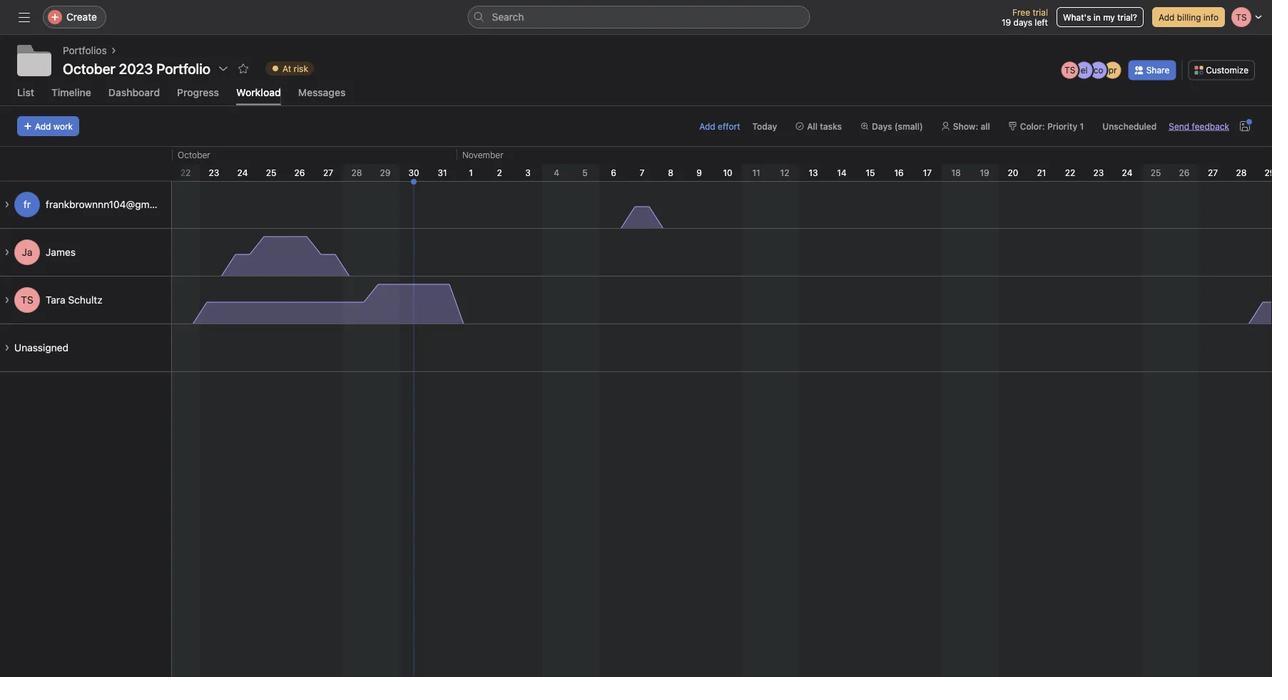 Task type: describe. For each thing, give the bounding box(es) containing it.
october for october
[[178, 150, 210, 160]]

risk
[[294, 64, 308, 74]]

10
[[723, 168, 733, 178]]

13
[[809, 168, 818, 178]]

frankbrownnn104@gmail.com
[[46, 199, 182, 210]]

expand sidebar image
[[19, 11, 30, 23]]

at risk button
[[259, 59, 320, 78]]

all tasks
[[807, 121, 842, 131]]

2 29 from the left
[[1265, 168, 1272, 178]]

2
[[497, 168, 502, 178]]

workload link
[[236, 86, 281, 105]]

add effort
[[700, 121, 740, 131]]

1 29 from the left
[[380, 168, 391, 178]]

15
[[866, 168, 875, 178]]

show: all button
[[935, 116, 997, 136]]

create button
[[43, 6, 106, 29]]

timeline
[[51, 86, 91, 98]]

tasks
[[820, 121, 842, 131]]

color: priority 1 button
[[1002, 116, 1091, 136]]

3
[[525, 168, 531, 178]]

2 27 from the left
[[1208, 168, 1218, 178]]

ja
[[22, 246, 32, 258]]

18
[[952, 168, 961, 178]]

my
[[1103, 12, 1115, 22]]

days (small)
[[872, 121, 923, 131]]

what's in my trial? button
[[1057, 7, 1144, 27]]

schultz
[[68, 294, 103, 306]]

days (small) button
[[854, 116, 930, 136]]

14
[[837, 168, 847, 178]]

left
[[1035, 17, 1048, 27]]

co
[[1094, 65, 1104, 75]]

save layout as default image
[[1240, 120, 1251, 132]]

what's
[[1063, 12, 1091, 22]]

search
[[492, 11, 524, 23]]

priority
[[1048, 121, 1078, 131]]

1 inside dropdown button
[[1080, 121, 1084, 131]]

create
[[66, 11, 97, 23]]

all tasks button
[[789, 116, 849, 136]]

october 2023 portfolio
[[63, 60, 211, 77]]

send
[[1169, 121, 1190, 131]]

at risk
[[283, 64, 308, 74]]

5
[[583, 168, 588, 178]]

billing
[[1177, 12, 1201, 22]]

work
[[53, 121, 73, 131]]

feedback
[[1192, 121, 1230, 131]]

8
[[668, 168, 674, 178]]

messages
[[298, 86, 346, 98]]

9
[[697, 168, 702, 178]]

free
[[1013, 7, 1030, 17]]

30
[[409, 168, 419, 178]]

search list box
[[468, 6, 810, 29]]

color:
[[1020, 121, 1045, 131]]

1 vertical spatial 19
[[980, 168, 990, 178]]

days
[[1014, 17, 1033, 27]]

pr
[[1109, 65, 1117, 75]]

all
[[981, 121, 990, 131]]

portfolios link
[[63, 43, 107, 59]]

0 horizontal spatial 1
[[469, 168, 473, 178]]

2 28 from the left
[[1236, 168, 1247, 178]]

list link
[[17, 86, 34, 105]]

16
[[894, 168, 904, 178]]

dashboard
[[108, 86, 160, 98]]

add effort button
[[700, 121, 740, 131]]

7
[[640, 168, 645, 178]]

show:
[[953, 121, 979, 131]]

customize button
[[1188, 60, 1255, 80]]

tara schultz
[[46, 294, 103, 306]]

add work
[[35, 121, 73, 131]]

(small)
[[895, 121, 923, 131]]

show options image
[[218, 63, 229, 74]]

1 22 from the left
[[180, 168, 191, 178]]

november
[[462, 150, 504, 160]]

trial
[[1033, 7, 1048, 17]]

2 23 from the left
[[1094, 168, 1104, 178]]

customize
[[1206, 65, 1249, 75]]

11
[[752, 168, 760, 178]]

share button
[[1129, 60, 1176, 80]]



Task type: locate. For each thing, give the bounding box(es) containing it.
tara
[[46, 294, 65, 306]]

add inside button
[[35, 121, 51, 131]]

1 horizontal spatial add
[[700, 121, 716, 131]]

add work button
[[17, 116, 79, 136]]

at
[[283, 64, 291, 74]]

1 horizontal spatial 29
[[1265, 168, 1272, 178]]

0 horizontal spatial 25
[[266, 168, 276, 178]]

28 left '30'
[[351, 168, 362, 178]]

ts left tara
[[21, 294, 33, 306]]

ts left el
[[1065, 65, 1076, 75]]

october
[[63, 60, 115, 77], [178, 150, 210, 160]]

info
[[1204, 12, 1219, 22]]

add for add work
[[35, 121, 51, 131]]

28 down save layout as default image
[[1236, 168, 1247, 178]]

27
[[323, 168, 333, 178], [1208, 168, 1218, 178]]

free trial 19 days left
[[1002, 7, 1048, 27]]

trial?
[[1118, 12, 1137, 22]]

0 vertical spatial 1
[[1080, 121, 1084, 131]]

19
[[1002, 17, 1011, 27], [980, 168, 990, 178]]

0 vertical spatial ts
[[1065, 65, 1076, 75]]

1 horizontal spatial 27
[[1208, 168, 1218, 178]]

add left effort
[[700, 121, 716, 131]]

31
[[438, 168, 447, 178]]

workload
[[236, 86, 281, 98]]

29
[[380, 168, 391, 178], [1265, 168, 1272, 178]]

unassigned
[[14, 342, 69, 354]]

17
[[923, 168, 932, 178]]

0 horizontal spatial 23
[[209, 168, 219, 178]]

october down portfolios link
[[63, 60, 115, 77]]

0 horizontal spatial 27
[[323, 168, 333, 178]]

send feedback
[[1169, 121, 1230, 131]]

1 horizontal spatial 23
[[1094, 168, 1104, 178]]

0 horizontal spatial 22
[[180, 168, 191, 178]]

1 vertical spatial october
[[178, 150, 210, 160]]

messages link
[[298, 86, 346, 105]]

unscheduled
[[1103, 121, 1157, 131]]

0 vertical spatial october
[[63, 60, 115, 77]]

portfolios
[[63, 45, 107, 56]]

1 horizontal spatial 1
[[1080, 121, 1084, 131]]

1 horizontal spatial 26
[[1179, 168, 1190, 178]]

1 horizontal spatial 19
[[1002, 17, 1011, 27]]

1 horizontal spatial 22
[[1065, 168, 1076, 178]]

24
[[237, 168, 248, 178], [1122, 168, 1133, 178]]

26
[[294, 168, 305, 178], [1179, 168, 1190, 178]]

25
[[266, 168, 276, 178], [1151, 168, 1161, 178]]

add
[[1159, 12, 1175, 22], [35, 121, 51, 131], [700, 121, 716, 131]]

28
[[351, 168, 362, 178], [1236, 168, 1247, 178]]

1 24 from the left
[[237, 168, 248, 178]]

unscheduled button
[[1096, 116, 1163, 136]]

1 horizontal spatial ts
[[1065, 65, 1076, 75]]

1 horizontal spatial 24
[[1122, 168, 1133, 178]]

share
[[1147, 65, 1170, 75]]

october down 'progress' link
[[178, 150, 210, 160]]

days
[[872, 121, 892, 131]]

progress link
[[177, 86, 219, 105]]

0 horizontal spatial 29
[[380, 168, 391, 178]]

add inside 'button'
[[1159, 12, 1175, 22]]

0 horizontal spatial 24
[[237, 168, 248, 178]]

add billing info button
[[1152, 7, 1225, 27]]

2 24 from the left
[[1122, 168, 1133, 178]]

19 left days
[[1002, 17, 1011, 27]]

ts
[[1065, 65, 1076, 75], [21, 294, 33, 306]]

all
[[807, 121, 818, 131]]

show: all
[[953, 121, 990, 131]]

1 down november
[[469, 168, 473, 178]]

23
[[209, 168, 219, 178], [1094, 168, 1104, 178]]

1 27 from the left
[[323, 168, 333, 178]]

21
[[1037, 168, 1046, 178]]

0 vertical spatial 19
[[1002, 17, 1011, 27]]

1 vertical spatial 1
[[469, 168, 473, 178]]

1 28 from the left
[[351, 168, 362, 178]]

add for add effort
[[700, 121, 716, 131]]

effort
[[718, 121, 740, 131]]

james
[[46, 246, 76, 258]]

2 horizontal spatial add
[[1159, 12, 1175, 22]]

0 horizontal spatial 19
[[980, 168, 990, 178]]

today
[[753, 121, 777, 131]]

add left work
[[35, 121, 51, 131]]

0 horizontal spatial add
[[35, 121, 51, 131]]

color: priority 1
[[1020, 121, 1084, 131]]

add billing info
[[1159, 12, 1219, 22]]

4
[[554, 168, 559, 178]]

send feedback link
[[1169, 120, 1230, 133]]

12
[[780, 168, 790, 178]]

2023 portfolio
[[119, 60, 211, 77]]

0 horizontal spatial 26
[[294, 168, 305, 178]]

1 right priority
[[1080, 121, 1084, 131]]

0 horizontal spatial ts
[[21, 294, 33, 306]]

el
[[1081, 65, 1088, 75]]

20
[[1008, 168, 1019, 178]]

19 inside free trial 19 days left
[[1002, 17, 1011, 27]]

list
[[17, 86, 34, 98]]

dashboard link
[[108, 86, 160, 105]]

october for october 2023 portfolio
[[63, 60, 115, 77]]

1 horizontal spatial 28
[[1236, 168, 1247, 178]]

2 26 from the left
[[1179, 168, 1190, 178]]

2 22 from the left
[[1065, 168, 1076, 178]]

search button
[[468, 6, 810, 29]]

timeline link
[[51, 86, 91, 105]]

1 vertical spatial ts
[[21, 294, 33, 306]]

1 23 from the left
[[209, 168, 219, 178]]

1 horizontal spatial october
[[178, 150, 210, 160]]

add for add billing info
[[1159, 12, 1175, 22]]

1 horizontal spatial 25
[[1151, 168, 1161, 178]]

22
[[180, 168, 191, 178], [1065, 168, 1076, 178]]

today button
[[746, 116, 784, 136]]

0 horizontal spatial 28
[[351, 168, 362, 178]]

1 26 from the left
[[294, 168, 305, 178]]

what's in my trial?
[[1063, 12, 1137, 22]]

fr
[[24, 199, 31, 210]]

add left billing at the top of the page
[[1159, 12, 1175, 22]]

0 horizontal spatial october
[[63, 60, 115, 77]]

6
[[611, 168, 616, 178]]

2 25 from the left
[[1151, 168, 1161, 178]]

add to starred image
[[238, 63, 249, 74]]

19 right 18
[[980, 168, 990, 178]]

1 25 from the left
[[266, 168, 276, 178]]



Task type: vqa. For each thing, say whether or not it's contained in the screenshot.
rightmost Add task icon
no



